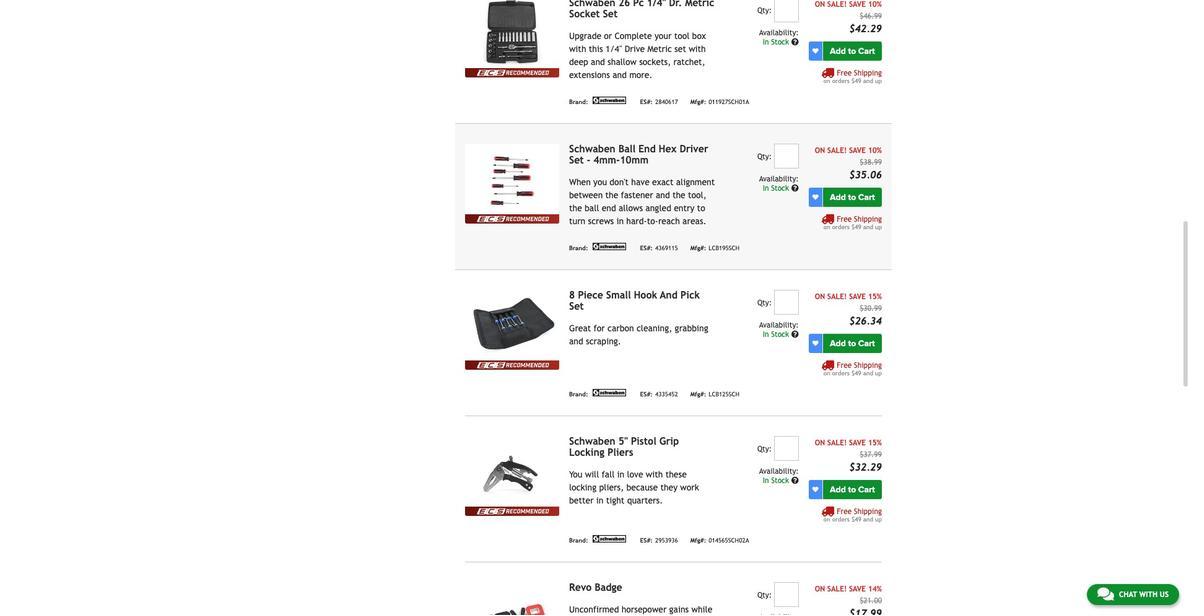Task type: vqa. For each thing, say whether or not it's contained in the screenshot.
right AEM
no



Task type: locate. For each thing, give the bounding box(es) containing it.
1 vertical spatial schwaben
[[569, 143, 616, 155]]

2 schwaben - corporate logo image from the top
[[591, 243, 628, 250]]

4 $49 from the top
[[852, 516, 861, 523]]

$49 for $32.29
[[852, 516, 861, 523]]

1 vertical spatial add to wish list image
[[813, 340, 819, 347]]

1 question circle image from the top
[[791, 38, 799, 46]]

4 in from the top
[[763, 476, 769, 485]]

cart for $42.29
[[858, 46, 875, 56]]

mfg#: for schwaben 26 pc 1/4" dr. metric socket set
[[690, 98, 706, 105]]

2 cart from the top
[[858, 192, 875, 202]]

0 horizontal spatial metric
[[648, 44, 672, 54]]

socket
[[569, 8, 600, 20]]

1 vertical spatial 1/4"
[[606, 44, 622, 54]]

tool,
[[688, 190, 707, 200]]

don't
[[610, 177, 629, 187]]

1 vertical spatial add to wish list image
[[813, 486, 819, 493]]

revo
[[569, 582, 592, 593]]

set left "-"
[[569, 154, 584, 166]]

on for $26.34
[[824, 370, 830, 377]]

schwaben inside schwaben 5" pistol grip locking pliers
[[569, 435, 616, 447]]

on
[[824, 77, 830, 84], [824, 224, 830, 230], [824, 370, 830, 377], [824, 516, 830, 523]]

save inside on sale!                         save 10% $38.99 $35.06
[[849, 146, 866, 155]]

3 in stock from the top
[[763, 330, 791, 339]]

set left 26
[[603, 8, 618, 20]]

2 shipping from the top
[[854, 215, 882, 224]]

great for carbon cleaning, grabbing and scraping.
[[569, 323, 708, 346]]

1 add from the top
[[830, 46, 846, 56]]

3 sale! from the top
[[827, 438, 847, 447]]

es#: left 4369115
[[640, 244, 653, 251]]

3 availability: from the top
[[759, 321, 799, 329]]

1 brand: from the top
[[569, 98, 588, 105]]

end
[[639, 143, 656, 155]]

free shipping on orders $49 and up down $35.06
[[824, 215, 882, 230]]

shipping down the $32.29
[[854, 507, 882, 516]]

to for $35.06
[[848, 192, 856, 202]]

to down $26.34
[[848, 338, 856, 349]]

es#: left 2840617
[[640, 98, 653, 105]]

and down $35.06
[[863, 224, 873, 230]]

orders down $35.06
[[832, 224, 850, 230]]

15%
[[868, 292, 882, 301], [868, 438, 882, 447]]

comments image
[[1098, 587, 1114, 601]]

1 up from the top
[[875, 77, 882, 84]]

4 sale! from the top
[[827, 585, 847, 593]]

sale! inside the on sale!                         save 15% $37.99 $32.29
[[827, 438, 847, 447]]

schwaben - corporate logo image down tight
[[591, 535, 628, 543]]

save up $30.99
[[849, 292, 866, 301]]

$37.99
[[860, 450, 882, 459]]

15% up $30.99
[[868, 292, 882, 301]]

schwaben left 5"
[[569, 435, 616, 447]]

4 availability: from the top
[[759, 467, 799, 476]]

add to cart down $26.34
[[830, 338, 875, 349]]

free shipping on orders $49 and up down $42.29
[[824, 69, 882, 84]]

1 in from the top
[[763, 38, 769, 46]]

1 horizontal spatial 1/4"
[[647, 0, 666, 9]]

1 on from the top
[[815, 146, 825, 155]]

es#: for -
[[640, 244, 653, 251]]

3 stock from the top
[[771, 330, 789, 339]]

15% inside the on sale!                         save 15% $37.99 $32.29
[[868, 438, 882, 447]]

orders down $42.29
[[832, 77, 850, 84]]

es#: 4335452
[[640, 391, 678, 397]]

add to cart button down $35.06
[[823, 188, 882, 207]]

free for $26.34
[[837, 361, 852, 370]]

1 add to wish list image from the top
[[813, 194, 819, 200]]

in stock for $26.34
[[763, 330, 791, 339]]

add to wish list image
[[813, 48, 819, 54], [813, 340, 819, 347]]

revo badge link
[[569, 582, 622, 593]]

2 free shipping on orders $49 and up from the top
[[824, 215, 882, 230]]

es#: for set
[[640, 391, 653, 397]]

to down tool,
[[697, 203, 705, 213]]

dr.
[[669, 0, 682, 9]]

$35.06
[[849, 169, 882, 181]]

schwaben ball end hex driver set - 4mm-10mm link
[[569, 143, 708, 166]]

metric inside upgrade or complete your tool box with this 1/4" drive metric set with deep and shallow sockets, ratchet, extensions and more.
[[648, 44, 672, 54]]

1 schwaben from the top
[[569, 0, 616, 9]]

to
[[848, 46, 856, 56], [848, 192, 856, 202], [697, 203, 705, 213], [848, 338, 856, 349], [848, 484, 856, 495]]

1 save from the top
[[849, 146, 866, 155]]

and down great on the bottom
[[569, 336, 583, 346]]

2 up from the top
[[875, 224, 882, 230]]

0 vertical spatial question circle image
[[791, 38, 799, 46]]

on inside the on sale!                         save 15% $37.99 $32.29
[[815, 438, 825, 447]]

add to cart button down $42.29
[[823, 41, 882, 61]]

2 15% from the top
[[868, 438, 882, 447]]

1 schwaben - corporate logo image from the top
[[591, 97, 628, 104]]

4 on from the top
[[824, 516, 830, 523]]

add for $35.06
[[830, 192, 846, 202]]

1/4" right pc
[[647, 0, 666, 9]]

shipping down $35.06
[[854, 215, 882, 224]]

4 schwaben - corporate logo image from the top
[[591, 535, 628, 543]]

15% inside on sale!                         save 15% $30.99 $26.34
[[868, 292, 882, 301]]

cart for $35.06
[[858, 192, 875, 202]]

0 horizontal spatial the
[[569, 203, 582, 213]]

3 brand: from the top
[[569, 391, 588, 397]]

set inside schwaben ball end hex driver set - 4mm-10mm
[[569, 154, 584, 166]]

on for $35.06
[[815, 146, 825, 155]]

in left the hard-
[[617, 216, 624, 226]]

shipping for $35.06
[[854, 215, 882, 224]]

add for $26.34
[[830, 338, 846, 349]]

1 mfg#: from the top
[[690, 98, 706, 105]]

$49 down the $32.29
[[852, 516, 861, 523]]

schwaben up you
[[569, 143, 616, 155]]

2 sale! from the top
[[827, 292, 847, 301]]

save inside on sale!                         save 15% $30.99 $26.34
[[849, 292, 866, 301]]

1/4" down or
[[606, 44, 622, 54]]

5"
[[619, 435, 628, 447]]

0 vertical spatial set
[[603, 8, 618, 20]]

in inside when you don't have exact alignment between the fastener and the tool, the ball end allows angled entry to turn screws in hard-to-reach areas.
[[617, 216, 624, 226]]

to down $35.06
[[848, 192, 856, 202]]

3 cart from the top
[[858, 338, 875, 349]]

3 orders from the top
[[832, 370, 850, 377]]

up for $35.06
[[875, 224, 882, 230]]

add to cart button down the $32.29
[[823, 480, 882, 499]]

cart down $42.29
[[858, 46, 875, 56]]

schwaben left 26
[[569, 0, 616, 9]]

on sale!                         save 14%
[[815, 585, 882, 593]]

question circle image
[[791, 38, 799, 46], [791, 185, 799, 192], [791, 331, 799, 338]]

0 vertical spatial metric
[[685, 0, 715, 9]]

up
[[875, 77, 882, 84], [875, 224, 882, 230], [875, 370, 882, 377], [875, 516, 882, 523]]

metric right "dr."
[[685, 0, 715, 9]]

2 add from the top
[[830, 192, 846, 202]]

add to wish list image
[[813, 194, 819, 200], [813, 486, 819, 493]]

complete
[[615, 31, 652, 41]]

up down $26.34
[[875, 370, 882, 377]]

quarters.
[[627, 495, 663, 505]]

1/4"
[[647, 0, 666, 9], [606, 44, 622, 54]]

on inside on sale!                         save 15% $30.99 $26.34
[[815, 292, 825, 301]]

schwaben for -
[[569, 143, 616, 155]]

2 brand: from the top
[[569, 244, 588, 251]]

on inside on sale!                         save 10% $38.99 $35.06
[[815, 146, 825, 155]]

end
[[602, 203, 616, 213]]

stock for $26.34
[[771, 330, 789, 339]]

4 in stock from the top
[[763, 476, 791, 485]]

3 ecs tuning recommends this product. image from the top
[[465, 360, 559, 370]]

save left 14%
[[849, 585, 866, 593]]

10%
[[868, 146, 882, 155]]

4 stock from the top
[[771, 476, 789, 485]]

tight
[[606, 495, 625, 505]]

brand: down extensions
[[569, 98, 588, 105]]

3 es#: from the top
[[640, 391, 653, 397]]

1 vertical spatial metric
[[648, 44, 672, 54]]

2 stock from the top
[[771, 184, 789, 193]]

work
[[680, 482, 699, 492]]

grabbing
[[675, 323, 708, 333]]

3 free shipping on orders $49 and up from the top
[[824, 361, 882, 377]]

schwaben inside schwaben 26 pc 1/4" dr. metric socket set
[[569, 0, 616, 9]]

availability: for $32.29
[[759, 467, 799, 476]]

to down $42.29
[[848, 46, 856, 56]]

mfg#: 014565sch02a
[[690, 537, 749, 544]]

free shipping on orders $49 and up down $26.34
[[824, 361, 882, 377]]

add to wish list image down on sale!                         save 10% $38.99 $35.06
[[813, 194, 819, 200]]

qty: for 8 piece small hook and pick set
[[758, 298, 772, 307]]

0 vertical spatial 15%
[[868, 292, 882, 301]]

3 up from the top
[[875, 370, 882, 377]]

4 orders from the top
[[832, 516, 850, 523]]

ecs tuning recommends this product. image
[[465, 68, 559, 77], [465, 214, 559, 224], [465, 360, 559, 370], [465, 507, 559, 516]]

0 vertical spatial schwaben
[[569, 0, 616, 9]]

free for $42.29
[[837, 69, 852, 77]]

the up the "end"
[[605, 190, 618, 200]]

hook
[[634, 289, 657, 301]]

mfg#: left "lcb125sch"
[[690, 391, 706, 397]]

hard-
[[626, 216, 647, 226]]

1 shipping from the top
[[854, 69, 882, 77]]

2 availability: from the top
[[759, 175, 799, 183]]

drive
[[625, 44, 645, 54]]

2 $49 from the top
[[852, 224, 861, 230]]

add to cart down the $32.29
[[830, 484, 875, 495]]

upgrade or complete your tool box with this 1/4" drive metric set with deep and shallow sockets, ratchet, extensions and more.
[[569, 31, 706, 80]]

es#: for socket
[[640, 98, 653, 105]]

you
[[569, 469, 583, 479]]

2 orders from the top
[[832, 224, 850, 230]]

to-
[[647, 216, 658, 226]]

with up because
[[646, 469, 663, 479]]

1 vertical spatial question circle image
[[791, 185, 799, 192]]

es#: left 2953936
[[640, 537, 653, 544]]

4 up from the top
[[875, 516, 882, 523]]

1 free from the top
[[837, 69, 852, 77]]

brand: down the better
[[569, 537, 588, 544]]

1 es#: from the top
[[640, 98, 653, 105]]

1 cart from the top
[[858, 46, 875, 56]]

2 on from the top
[[824, 224, 830, 230]]

$49 down $42.29
[[852, 77, 861, 84]]

these
[[666, 469, 687, 479]]

because
[[627, 482, 658, 492]]

this
[[589, 44, 603, 54]]

4 cart from the top
[[858, 484, 875, 495]]

question circle image for $35.06
[[791, 185, 799, 192]]

1 orders from the top
[[832, 77, 850, 84]]

qty: for schwaben 26 pc 1/4" dr. metric socket set
[[758, 6, 772, 15]]

2 add to wish list image from the top
[[813, 340, 819, 347]]

3 qty: from the top
[[758, 298, 772, 307]]

upgrade
[[569, 31, 602, 41]]

up down the $32.29
[[875, 516, 882, 523]]

to inside when you don't have exact alignment between the fastener and the tool, the ball end allows angled entry to turn screws in hard-to-reach areas.
[[697, 203, 705, 213]]

cart
[[858, 46, 875, 56], [858, 192, 875, 202], [858, 338, 875, 349], [858, 484, 875, 495]]

set up great on the bottom
[[569, 300, 584, 312]]

when
[[569, 177, 591, 187]]

3 save from the top
[[849, 438, 866, 447]]

3 schwaben from the top
[[569, 435, 616, 447]]

on for $32.29
[[824, 516, 830, 523]]

with left us at bottom right
[[1140, 590, 1158, 599]]

add to cart for $32.29
[[830, 484, 875, 495]]

4 qty: from the top
[[758, 445, 772, 453]]

1 vertical spatial 15%
[[868, 438, 882, 447]]

shipping for $32.29
[[854, 507, 882, 516]]

2 add to cart from the top
[[830, 192, 875, 202]]

up down $35.06
[[875, 224, 882, 230]]

and down exact
[[656, 190, 670, 200]]

piece
[[578, 289, 603, 301]]

1 qty: from the top
[[758, 6, 772, 15]]

schwaben inside schwaben ball end hex driver set - 4mm-10mm
[[569, 143, 616, 155]]

schwaben - corporate logo image down extensions
[[591, 97, 628, 104]]

exact
[[652, 177, 674, 187]]

es#2840617 - 011927sch01a - schwaben 26 pc 1/4" dr. metric socket set - upgrade or complete your tool box with this 1/4" drive metric set with deep and shallow sockets, ratchet, extensions and more. - schwaben - audi bmw volkswagen mercedes benz mini porsche image
[[465, 0, 559, 68]]

2 in from the top
[[763, 184, 769, 193]]

unconfirmed horsepower gains while
[[569, 605, 713, 615]]

add to cart
[[830, 46, 875, 56], [830, 192, 875, 202], [830, 338, 875, 349], [830, 484, 875, 495]]

4 add to cart button from the top
[[823, 480, 882, 499]]

1 in stock from the top
[[763, 38, 791, 46]]

es#4369115 - lcb195sch - schwaben ball end hex driver set - 4mm-10mm - when you don't have exact alignment between the fastener and the tool, the ball end allows angled entry to turn screws in hard-to-reach areas. - schwaben - audi bmw volkswagen mercedes benz mini porsche image
[[465, 144, 559, 214]]

2 question circle image from the top
[[791, 185, 799, 192]]

fall
[[602, 469, 615, 479]]

orders down the $32.29
[[832, 516, 850, 523]]

$49 for $26.34
[[852, 370, 861, 377]]

15% up $37.99 on the right bottom of page
[[868, 438, 882, 447]]

0 vertical spatial in
[[617, 216, 624, 226]]

small
[[606, 289, 631, 301]]

the
[[605, 190, 618, 200], [673, 190, 686, 200], [569, 203, 582, 213]]

shipping down $42.29
[[854, 69, 882, 77]]

with inside the you will fall in love with these locking pliers, because they work better in tight quarters.
[[646, 469, 663, 479]]

brand:
[[569, 98, 588, 105], [569, 244, 588, 251], [569, 391, 588, 397], [569, 537, 588, 544]]

es#: left 4335452
[[640, 391, 653, 397]]

free for $32.29
[[837, 507, 852, 516]]

they
[[661, 482, 678, 492]]

schwaben - corporate logo image left es#: 4335452
[[591, 389, 628, 396]]

metric down your
[[648, 44, 672, 54]]

free down the $32.29
[[837, 507, 852, 516]]

3 add from the top
[[830, 338, 846, 349]]

add to wish list image down the on sale!                         save 15% $37.99 $32.29 at bottom
[[813, 486, 819, 493]]

free down $35.06
[[837, 215, 852, 224]]

mfg#: for 8 piece small hook and pick set
[[690, 391, 706, 397]]

2 vertical spatial schwaben
[[569, 435, 616, 447]]

in for schwaben 5" pistol grip locking pliers
[[763, 476, 769, 485]]

1 on from the top
[[824, 77, 830, 84]]

locking
[[569, 447, 605, 458]]

2 ecs tuning recommends this product. image from the top
[[465, 214, 559, 224]]

shipping for $42.29
[[854, 69, 882, 77]]

1 $49 from the top
[[852, 77, 861, 84]]

4 mfg#: from the top
[[690, 537, 706, 544]]

3 mfg#: from the top
[[690, 391, 706, 397]]

schwaben 5" pistol grip locking pliers
[[569, 435, 679, 458]]

2 add to cart button from the top
[[823, 188, 882, 207]]

2 vertical spatial question circle image
[[791, 331, 799, 338]]

orders for $35.06
[[832, 224, 850, 230]]

2 qty: from the top
[[758, 152, 772, 161]]

brand: down scraping.
[[569, 391, 588, 397]]

2 on from the top
[[815, 292, 825, 301]]

add to cart down $35.06
[[830, 192, 875, 202]]

cart down the $32.29
[[858, 484, 875, 495]]

sale! inside on sale!                         save 15% $30.99 $26.34
[[827, 292, 847, 301]]

mfg#: left lcb195sch on the right of the page
[[690, 244, 706, 251]]

in
[[617, 216, 624, 226], [617, 469, 625, 479], [596, 495, 604, 505]]

2 vertical spatial set
[[569, 300, 584, 312]]

4 ecs tuning recommends this product. image from the top
[[465, 507, 559, 516]]

free shipping on orders $49 and up down the $32.29
[[824, 507, 882, 523]]

mfg#: left 014565sch02a
[[690, 537, 706, 544]]

3 question circle image from the top
[[791, 331, 799, 338]]

revo badge
[[569, 582, 622, 593]]

1 add to cart from the top
[[830, 46, 875, 56]]

shipping for $26.34
[[854, 361, 882, 370]]

and down shallow at the top
[[613, 70, 627, 80]]

add to cart button down $26.34
[[823, 334, 882, 353]]

brand: down turn
[[569, 244, 588, 251]]

2 add to wish list image from the top
[[813, 486, 819, 493]]

1 free shipping on orders $49 and up from the top
[[824, 69, 882, 84]]

horsepower
[[622, 605, 667, 614]]

mfg#:
[[690, 98, 706, 105], [690, 244, 706, 251], [690, 391, 706, 397], [690, 537, 706, 544]]

3 schwaben - corporate logo image from the top
[[591, 389, 628, 396]]

add to cart for $42.29
[[830, 46, 875, 56]]

1 add to wish list image from the top
[[813, 48, 819, 54]]

None number field
[[774, 0, 799, 22], [774, 144, 799, 168], [774, 290, 799, 315], [774, 436, 799, 461], [774, 582, 799, 607], [774, 0, 799, 22], [774, 144, 799, 168], [774, 290, 799, 315], [774, 436, 799, 461], [774, 582, 799, 607]]

save up $37.99 on the right bottom of page
[[849, 438, 866, 447]]

orders down $26.34
[[832, 370, 850, 377]]

1 horizontal spatial metric
[[685, 0, 715, 9]]

in left tight
[[596, 495, 604, 505]]

3 free from the top
[[837, 361, 852, 370]]

save left 10%
[[849, 146, 866, 155]]

free
[[837, 69, 852, 77], [837, 215, 852, 224], [837, 361, 852, 370], [837, 507, 852, 516]]

the up turn
[[569, 203, 582, 213]]

1 15% from the top
[[868, 292, 882, 301]]

with down box
[[689, 44, 706, 54]]

$49 down $26.34
[[852, 370, 861, 377]]

schwaben - corporate logo image
[[591, 97, 628, 104], [591, 243, 628, 250], [591, 389, 628, 396], [591, 535, 628, 543]]

1 vertical spatial set
[[569, 154, 584, 166]]

with
[[569, 44, 586, 54], [689, 44, 706, 54], [646, 469, 663, 479], [1140, 590, 1158, 599]]

orders for $26.34
[[832, 370, 850, 377]]

set
[[603, 8, 618, 20], [569, 154, 584, 166], [569, 300, 584, 312]]

0 vertical spatial add to wish list image
[[813, 48, 819, 54]]

for
[[594, 323, 605, 333]]

the up entry
[[673, 190, 686, 200]]

schwaben
[[569, 0, 616, 9], [569, 143, 616, 155], [569, 435, 616, 447]]

3 add to cart from the top
[[830, 338, 875, 349]]

hex
[[659, 143, 677, 155]]

0 vertical spatial add to wish list image
[[813, 194, 819, 200]]

free down $42.29
[[837, 69, 852, 77]]

3 in from the top
[[763, 330, 769, 339]]

add to cart down $42.29
[[830, 46, 875, 56]]

cart down $26.34
[[858, 338, 875, 349]]

on for $32.29
[[815, 438, 825, 447]]

shipping down $26.34
[[854, 361, 882, 370]]

cart for $26.34
[[858, 338, 875, 349]]

4 free shipping on orders $49 and up from the top
[[824, 507, 882, 523]]

3 add to cart button from the top
[[823, 334, 882, 353]]

on
[[815, 146, 825, 155], [815, 292, 825, 301], [815, 438, 825, 447], [815, 585, 825, 593]]

2 save from the top
[[849, 292, 866, 301]]

2 free from the top
[[837, 215, 852, 224]]

up down $42.29
[[875, 77, 882, 84]]

3 on from the top
[[815, 438, 825, 447]]

mfg#: left the 011927sch01a
[[690, 98, 706, 105]]

when you don't have exact alignment between the fastener and the tool, the ball end allows angled entry to turn screws in hard-to-reach areas.
[[569, 177, 715, 226]]

0 horizontal spatial 1/4"
[[606, 44, 622, 54]]

1 ecs tuning recommends this product. image from the top
[[465, 68, 559, 77]]

sale! inside on sale!                         save 10% $38.99 $35.06
[[827, 146, 847, 155]]

1 availability: from the top
[[759, 28, 799, 37]]

add to cart button for $26.34
[[823, 334, 882, 353]]

stock for $32.29
[[771, 476, 789, 485]]

3 shipping from the top
[[854, 361, 882, 370]]

up for $42.29
[[875, 77, 882, 84]]

save inside the on sale!                         save 15% $37.99 $32.29
[[849, 438, 866, 447]]

2 mfg#: from the top
[[690, 244, 706, 251]]

4 shipping from the top
[[854, 507, 882, 516]]

1 stock from the top
[[771, 38, 789, 46]]

in for schwaben 26 pc 1/4" dr. metric socket set
[[763, 38, 769, 46]]

$46.99
[[860, 12, 882, 20]]

mfg#: 011927sch01a
[[690, 98, 749, 105]]

add to cart for $26.34
[[830, 338, 875, 349]]

on sale!                         save 15% $37.99 $32.29
[[815, 438, 882, 473]]

in right fall
[[617, 469, 625, 479]]

15% for $26.34
[[868, 292, 882, 301]]

and inside "great for carbon cleaning, grabbing and scraping."
[[569, 336, 583, 346]]

and down the $32.29
[[863, 516, 873, 523]]

brand: for -
[[569, 244, 588, 251]]

tool
[[674, 31, 690, 41]]

save
[[849, 146, 866, 155], [849, 292, 866, 301], [849, 438, 866, 447], [849, 585, 866, 593]]

0 vertical spatial 1/4"
[[647, 0, 666, 9]]

free down $26.34
[[837, 361, 852, 370]]

in stock for $32.29
[[763, 476, 791, 485]]

$49 down $35.06
[[852, 224, 861, 230]]

with up deep
[[569, 44, 586, 54]]

to for $32.29
[[848, 484, 856, 495]]

3 $49 from the top
[[852, 370, 861, 377]]

8
[[569, 289, 575, 301]]

schwaben - corporate logo image down screws
[[591, 243, 628, 250]]

to down the $32.29
[[848, 484, 856, 495]]

4 add to cart from the top
[[830, 484, 875, 495]]

cart down $35.06
[[858, 192, 875, 202]]



Task type: describe. For each thing, give the bounding box(es) containing it.
badge
[[595, 582, 622, 593]]

2 vertical spatial in
[[596, 495, 604, 505]]

8 piece small hook and pick set link
[[569, 289, 700, 312]]

5 qty: from the top
[[758, 591, 772, 600]]

on for $26.34
[[815, 292, 825, 301]]

availability: for $42.29
[[759, 28, 799, 37]]

extensions
[[569, 70, 610, 80]]

014565sch02a
[[709, 537, 749, 544]]

on for $35.06
[[824, 224, 830, 230]]

cart for $32.29
[[858, 484, 875, 495]]

metric inside schwaben 26 pc 1/4" dr. metric socket set
[[685, 0, 715, 9]]

allows
[[619, 203, 643, 213]]

15% for $32.29
[[868, 438, 882, 447]]

schwaben - corporate logo image for socket
[[591, 97, 628, 104]]

will
[[585, 469, 599, 479]]

1/4" inside schwaben 26 pc 1/4" dr. metric socket set
[[647, 0, 666, 9]]

add to cart button for $32.29
[[823, 480, 882, 499]]

ecs tuning recommends this product. image for -
[[465, 214, 559, 224]]

and down $26.34
[[863, 370, 873, 377]]

schwaben for socket
[[569, 0, 616, 9]]

ratchet,
[[674, 57, 705, 67]]

question circle image for $26.34
[[791, 331, 799, 338]]

$38.99
[[860, 158, 882, 167]]

to for $26.34
[[848, 338, 856, 349]]

and down $42.29
[[863, 77, 873, 84]]

mfg#: for schwaben ball end hex driver set - 4mm-10mm
[[690, 244, 706, 251]]

question circle image
[[791, 477, 799, 484]]

$26.34
[[849, 315, 882, 327]]

$42.29
[[849, 23, 882, 35]]

14%
[[868, 585, 882, 593]]

-
[[587, 154, 591, 166]]

grip
[[660, 435, 679, 447]]

screws
[[588, 216, 614, 226]]

free shipping on orders $49 and up for $26.34
[[824, 361, 882, 377]]

scraping.
[[586, 336, 621, 346]]

pliers,
[[599, 482, 624, 492]]

free for $35.06
[[837, 215, 852, 224]]

better
[[569, 495, 594, 505]]

1 horizontal spatial the
[[605, 190, 618, 200]]

4mm-
[[594, 154, 620, 166]]

add to cart button for $35.06
[[823, 188, 882, 207]]

$32.29
[[849, 461, 882, 473]]

es#4335452 - lcb125sch - 8 piece small hook and pick set - great for carbon cleaning, grabbing and scraping. - schwaben - audi bmw volkswagen mercedes benz mini porsche image
[[465, 290, 559, 360]]

schwaben - corporate logo image for -
[[591, 243, 628, 250]]

add to wish list image for $42.29
[[813, 48, 819, 54]]

sale! for $32.29
[[827, 438, 847, 447]]

unconfirmed
[[569, 605, 619, 614]]

ecs tuning recommends this product. image for socket
[[465, 68, 559, 77]]

4335452
[[655, 391, 678, 397]]

$49 for $35.06
[[852, 224, 861, 230]]

and inside when you don't have exact alignment between the fastener and the tool, the ball end allows angled entry to turn screws in hard-to-reach areas.
[[656, 190, 670, 200]]

es#: 2840617
[[640, 98, 678, 105]]

4 es#: from the top
[[640, 537, 653, 544]]

add to cart button for $42.29
[[823, 41, 882, 61]]

orders for $32.29
[[832, 516, 850, 523]]

free shipping on orders $49 and up for $32.29
[[824, 507, 882, 523]]

great
[[569, 323, 591, 333]]

$49 for $42.29
[[852, 77, 861, 84]]

es#: 2953936
[[640, 537, 678, 544]]

set inside 8 piece small hook and pick set
[[569, 300, 584, 312]]

love
[[627, 469, 643, 479]]

more.
[[629, 70, 653, 80]]

4 brand: from the top
[[569, 537, 588, 544]]

$30.99
[[860, 304, 882, 313]]

pistol
[[631, 435, 657, 447]]

schwaben 26 pc 1/4" dr. metric socket set link
[[569, 0, 715, 20]]

box
[[692, 31, 706, 41]]

add for $32.29
[[830, 484, 846, 495]]

save for $26.34
[[849, 292, 866, 301]]

while
[[692, 605, 713, 614]]

4 save from the top
[[849, 585, 866, 593]]

locking
[[569, 482, 597, 492]]

add to wish list image for $26.34
[[813, 340, 819, 347]]

availability: for $35.06
[[759, 175, 799, 183]]

in for 8 piece small hook and pick set
[[763, 330, 769, 339]]

and
[[660, 289, 678, 301]]

free shipping on orders $49 and up for $42.29
[[824, 69, 882, 84]]

10mm
[[620, 154, 649, 166]]

set inside schwaben 26 pc 1/4" dr. metric socket set
[[603, 8, 618, 20]]

up for $26.34
[[875, 370, 882, 377]]

1 vertical spatial in
[[617, 469, 625, 479]]

in stock for $35.06
[[763, 184, 791, 193]]

angled
[[646, 203, 671, 213]]

availability: for $26.34
[[759, 321, 799, 329]]

orders for $42.29
[[832, 77, 850, 84]]

shallow
[[608, 57, 637, 67]]

es#2953936 - 014565sch02a - schwaben 5" pistol grip locking pliers  - you will fall in love with these locking pliers, because they work better in tight quarters. - schwaben - audi bmw volkswagen mercedes benz mini porsche image
[[465, 436, 559, 507]]

011927sch01a
[[709, 98, 749, 105]]

and down this
[[591, 57, 605, 67]]

on for $42.29
[[824, 77, 830, 84]]

add to cart for $35.06
[[830, 192, 875, 202]]

free shipping on orders $49 and up for $35.06
[[824, 215, 882, 230]]

mfg#: lcb125sch
[[690, 391, 740, 397]]

chat
[[1119, 590, 1137, 599]]

question circle image for $42.29
[[791, 38, 799, 46]]

stock for $42.29
[[771, 38, 789, 46]]

sale! for $26.34
[[827, 292, 847, 301]]

save for $32.29
[[849, 438, 866, 447]]

in for schwaben ball end hex driver set - 4mm-10mm
[[763, 184, 769, 193]]

$46.99 $42.29
[[849, 12, 882, 35]]

on sale!                         save 15% $30.99 $26.34
[[815, 292, 882, 327]]

lcb195sch
[[709, 244, 740, 251]]

2953936
[[655, 537, 678, 544]]

es#: 4369115
[[640, 244, 678, 251]]

or
[[604, 31, 612, 41]]

qty: for schwaben 5" pistol grip locking pliers
[[758, 445, 772, 453]]

pick
[[681, 289, 700, 301]]

es#4508680 - rt992g800100 - revo badge - unconfirmed horsepower gains while announcing you're revo tuned. - revo - audi volkswagen porsche image
[[465, 582, 559, 615]]

you will fall in love with these locking pliers, because they work better in tight quarters.
[[569, 469, 699, 505]]

chat with us
[[1119, 590, 1169, 599]]

turn
[[569, 216, 586, 226]]

brand: for set
[[569, 391, 588, 397]]

2 horizontal spatial the
[[673, 190, 686, 200]]

with inside "link"
[[1140, 590, 1158, 599]]

26
[[619, 0, 630, 9]]

sale! for $35.06
[[827, 146, 847, 155]]

schwaben 26 pc 1/4" dr. metric socket set
[[569, 0, 715, 20]]

to for $42.29
[[848, 46, 856, 56]]

schwaben - corporate logo image for set
[[591, 389, 628, 396]]

sockets,
[[639, 57, 671, 67]]

entry
[[674, 203, 695, 213]]

alignment
[[676, 177, 715, 187]]

mfg#: for schwaben 5" pistol grip locking pliers
[[690, 537, 706, 544]]

set
[[675, 44, 686, 54]]

add to wish list image for $32.29
[[813, 486, 819, 493]]

add for $42.29
[[830, 46, 846, 56]]

us
[[1160, 590, 1169, 599]]

stock for $35.06
[[771, 184, 789, 193]]

pc
[[633, 0, 644, 9]]

between
[[569, 190, 603, 200]]

driver
[[680, 143, 708, 155]]

fastener
[[621, 190, 653, 200]]

8 piece small hook and pick set
[[569, 289, 700, 312]]

1/4" inside upgrade or complete your tool box with this 1/4" drive metric set with deep and shallow sockets, ratchet, extensions and more.
[[606, 44, 622, 54]]

2840617
[[655, 98, 678, 105]]

mfg#: lcb195sch
[[690, 244, 740, 251]]

save for $35.06
[[849, 146, 866, 155]]

carbon
[[608, 323, 634, 333]]

your
[[655, 31, 672, 41]]

add to wish list image for $35.06
[[813, 194, 819, 200]]

brand: for socket
[[569, 98, 588, 105]]

4369115
[[655, 244, 678, 251]]

schwaben 5" pistol grip locking pliers link
[[569, 435, 679, 458]]

qty: for schwaben ball end hex driver set - 4mm-10mm
[[758, 152, 772, 161]]

up for $32.29
[[875, 516, 882, 523]]

in stock for $42.29
[[763, 38, 791, 46]]

ecs tuning recommends this product. image for set
[[465, 360, 559, 370]]

4 on from the top
[[815, 585, 825, 593]]

reach
[[658, 216, 680, 226]]

schwaben ball end hex driver set - 4mm-10mm
[[569, 143, 708, 166]]



